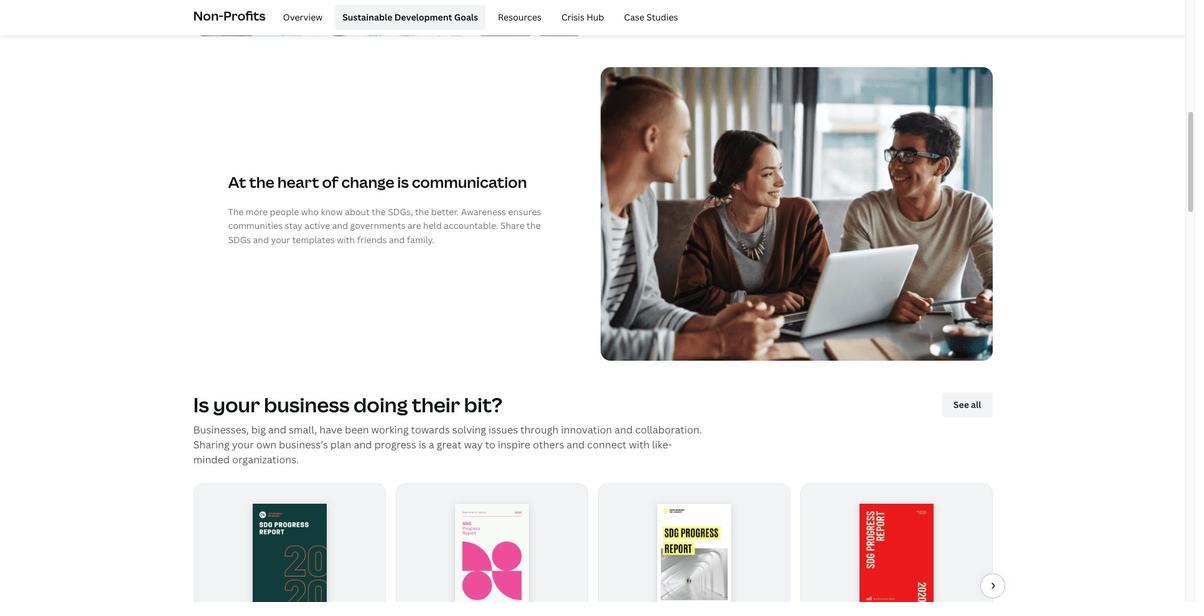 Task type: locate. For each thing, give the bounding box(es) containing it.
accountable.
[[444, 220, 498, 232]]

your down big
[[232, 438, 254, 452]]

sustainable
[[343, 11, 392, 23]]

resources
[[498, 11, 542, 23]]

is inside is your business doing their bit? businesses, big and small, have been working towards solving issues through innovation and collaboration. sharing your own business's plan and progress is a great way to inspire others and connect with like- minded organizations.
[[419, 438, 426, 452]]

hub
[[587, 11, 604, 23]]

menu bar
[[271, 5, 686, 30]]

sustainable development goals
[[343, 11, 478, 23]]

630x398 (1) image
[[600, 67, 993, 361]]

resources link
[[491, 5, 549, 30]]

sustainable development goals link
[[335, 5, 486, 30]]

about
[[345, 206, 370, 218]]

minded
[[193, 453, 230, 467]]

profits
[[224, 7, 266, 24]]

0 horizontal spatial with
[[337, 234, 355, 246]]

organizations.
[[232, 453, 299, 467]]

is left the a
[[419, 438, 426, 452]]

1 vertical spatial with
[[629, 438, 650, 452]]

your down the stay
[[271, 234, 290, 246]]

solving
[[452, 423, 486, 437]]

business
[[264, 392, 350, 418]]

great
[[437, 438, 462, 452]]

businesses,
[[193, 423, 249, 437]]

templates
[[292, 234, 335, 246]]

and up connect
[[615, 423, 633, 437]]

big
[[251, 423, 266, 437]]

with inside is your business doing their bit? businesses, big and small, have been working towards solving issues through innovation and collaboration. sharing your own business's plan and progress is a great way to inspire others and connect with like- minded organizations.
[[629, 438, 650, 452]]

awareness
[[461, 206, 506, 218]]

the
[[228, 206, 244, 218]]

the up are
[[415, 206, 429, 218]]

your up the businesses,
[[213, 392, 260, 418]]

2 vertical spatial your
[[232, 438, 254, 452]]

active
[[305, 220, 330, 232]]

the
[[249, 172, 274, 192], [372, 206, 386, 218], [415, 206, 429, 218], [527, 220, 541, 232]]

and down governments
[[389, 234, 405, 246]]

inspire
[[498, 438, 531, 452]]

way
[[464, 438, 483, 452]]

with left "like-"
[[629, 438, 650, 452]]

is up sdgs,
[[397, 172, 409, 192]]

sdgs,
[[388, 206, 413, 218]]

governments
[[350, 220, 406, 232]]

with left the friends
[[337, 234, 355, 246]]

orange and white minimalist monotone business sdg progress report image
[[860, 504, 933, 603]]

innovation
[[561, 423, 612, 437]]

business's
[[279, 438, 328, 452]]

studies
[[647, 11, 678, 23]]

better.
[[431, 206, 459, 218]]

been
[[345, 423, 369, 437]]

your
[[271, 234, 290, 246], [213, 392, 260, 418], [232, 438, 254, 452]]

held
[[423, 220, 442, 232]]

the right at
[[249, 172, 274, 192]]

1 horizontal spatial with
[[629, 438, 650, 452]]

collaboration.
[[635, 423, 702, 437]]

their
[[412, 392, 460, 418]]

and
[[332, 220, 348, 232], [253, 234, 269, 246], [389, 234, 405, 246], [268, 423, 286, 437], [615, 423, 633, 437], [354, 438, 372, 452], [567, 438, 585, 452]]

case studies link
[[617, 5, 686, 30]]

own
[[256, 438, 276, 452]]

with
[[337, 234, 355, 246], [629, 438, 650, 452]]

non-
[[193, 7, 224, 24]]

know
[[321, 206, 343, 218]]

0 vertical spatial with
[[337, 234, 355, 246]]

is
[[397, 172, 409, 192], [419, 438, 426, 452]]

1 vertical spatial is
[[419, 438, 426, 452]]

and up own
[[268, 423, 286, 437]]

0 vertical spatial is
[[397, 172, 409, 192]]

overview
[[283, 11, 323, 23]]

more
[[246, 206, 268, 218]]

0 vertical spatial your
[[271, 234, 290, 246]]

like-
[[652, 438, 672, 452]]

yellow and white griddy big type government sdg progress report image
[[657, 504, 731, 603]]

plan
[[330, 438, 352, 452]]

to
[[485, 438, 496, 452]]

the up governments
[[372, 206, 386, 218]]

who
[[301, 206, 319, 218]]

1 horizontal spatial is
[[419, 438, 426, 452]]

menu bar containing overview
[[271, 5, 686, 30]]

the down ensures
[[527, 220, 541, 232]]

goals
[[454, 11, 478, 23]]

is your business doing their bit? businesses, big and small, have been working towards solving issues through innovation and collaboration. sharing your own business's plan and progress is a great way to inspire others and connect with like- minded organizations.
[[193, 392, 702, 467]]



Task type: vqa. For each thing, say whether or not it's contained in the screenshot.
search box
no



Task type: describe. For each thing, give the bounding box(es) containing it.
have
[[320, 423, 342, 437]]

crisis
[[562, 11, 585, 23]]

others
[[533, 438, 564, 452]]

case
[[624, 11, 645, 23]]

communities
[[228, 220, 283, 232]]

non-profits
[[193, 7, 266, 24]]

small,
[[289, 423, 317, 437]]

dark green and orange griddy big type government sdg progress report image
[[253, 504, 326, 603]]

a
[[429, 438, 434, 452]]

doing
[[354, 392, 408, 418]]

sharing
[[193, 438, 230, 452]]

the more people who know about the sdgs, the better. awareness ensures communities stay active and governments are held accountable. share the sdgs and your templates with friends and family.
[[228, 206, 541, 246]]

overview link
[[276, 5, 330, 30]]

change
[[341, 172, 394, 192]]

are
[[408, 220, 421, 232]]

communication
[[412, 172, 527, 192]]

friends
[[357, 234, 387, 246]]

1 vertical spatial your
[[213, 392, 260, 418]]

towards
[[411, 423, 450, 437]]

share
[[500, 220, 525, 232]]

progress
[[375, 438, 416, 452]]

0 horizontal spatial is
[[397, 172, 409, 192]]

your inside the more people who know about the sdgs, the better. awareness ensures communities stay active and governments are held accountable. share the sdgs and your templates with friends and family.
[[271, 234, 290, 246]]

and down know
[[332, 220, 348, 232]]

through
[[520, 423, 559, 437]]

and down innovation
[[567, 438, 585, 452]]

with inside the more people who know about the sdgs, the better. awareness ensures communities stay active and governments are held accountable. share the sdgs and your templates with friends and family.
[[337, 234, 355, 246]]

crisis hub
[[562, 11, 604, 23]]

heart
[[277, 172, 319, 192]]

connect
[[587, 438, 627, 452]]

at
[[228, 172, 246, 192]]

and down been
[[354, 438, 372, 452]]

and down communities
[[253, 234, 269, 246]]

development
[[394, 11, 452, 23]]

of
[[322, 172, 338, 192]]

at the heart of change is communication
[[228, 172, 527, 192]]

is
[[193, 392, 209, 418]]

people
[[270, 206, 299, 218]]

pink illustration clean & un style government sdg progress report image
[[455, 504, 529, 603]]

stay
[[285, 220, 303, 232]]

bit?
[[464, 392, 503, 418]]

family.
[[407, 234, 435, 246]]

crisis hub link
[[554, 5, 612, 30]]

case studies
[[624, 11, 678, 23]]

working
[[371, 423, 409, 437]]

sdgs
[[228, 234, 251, 246]]

issues
[[489, 423, 518, 437]]

ensures
[[508, 206, 541, 218]]



